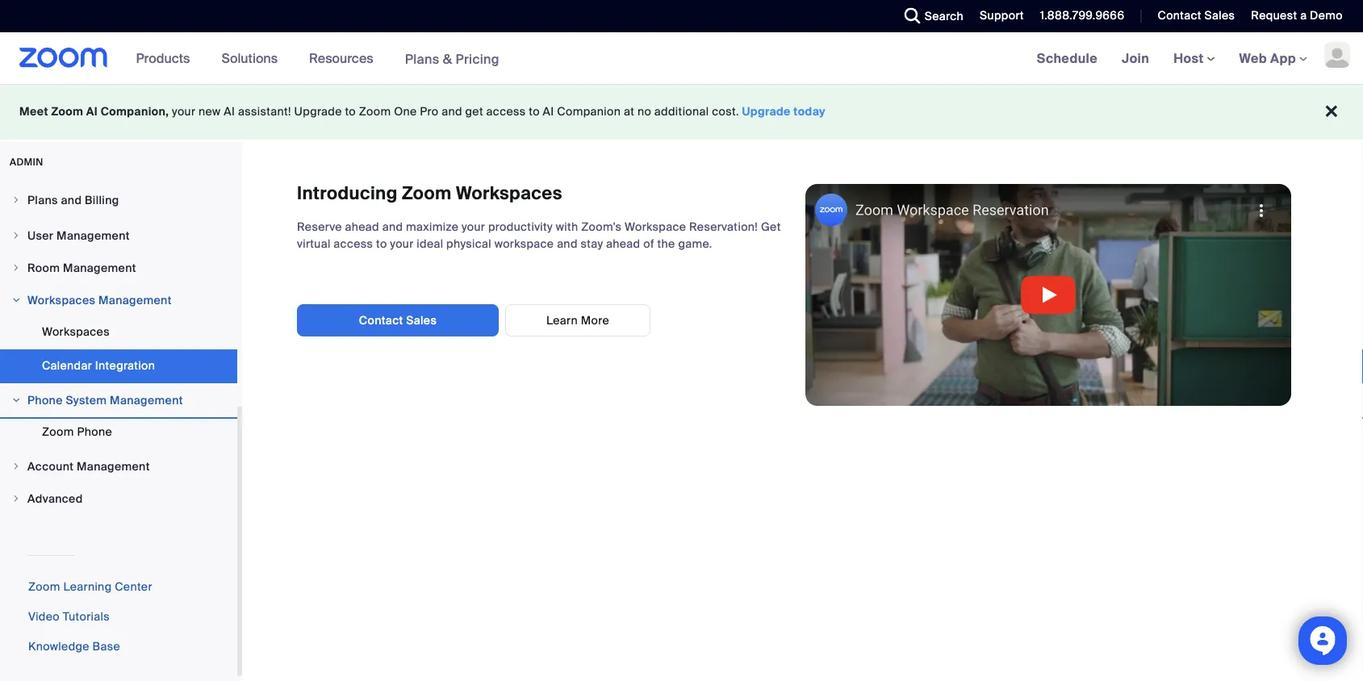 Task type: vqa. For each thing, say whether or not it's contained in the screenshot.
'productivity'
yes



Task type: describe. For each thing, give the bounding box(es) containing it.
today
[[794, 104, 826, 119]]

1 vertical spatial ahead
[[606, 236, 640, 251]]

advanced
[[27, 491, 83, 506]]

banner containing products
[[0, 32, 1363, 85]]

learn
[[546, 313, 578, 328]]

zoom's
[[581, 220, 622, 234]]

no
[[637, 104, 651, 119]]

zoom up maximize
[[402, 182, 452, 205]]

solutions button
[[221, 32, 285, 84]]

2 upgrade from the left
[[742, 104, 791, 119]]

zoom phone
[[42, 424, 112, 439]]

get
[[465, 104, 483, 119]]

and inside "meet zoom ai companion," footer
[[442, 104, 462, 119]]

tutorials
[[63, 609, 110, 624]]

2 ai from the left
[[224, 104, 235, 119]]

advanced menu item
[[0, 483, 237, 514]]

meetings navigation
[[1025, 32, 1363, 85]]

account management menu item
[[0, 451, 237, 482]]

web app button
[[1239, 50, 1307, 67]]

resources
[[309, 50, 373, 67]]

get
[[761, 220, 781, 234]]

profile picture image
[[1324, 42, 1350, 68]]

your for productivity
[[462, 220, 485, 234]]

support
[[980, 8, 1024, 23]]

center
[[115, 579, 152, 594]]

zoom inside admin menu menu
[[42, 424, 74, 439]]

1 vertical spatial contact sales
[[359, 313, 437, 328]]

access inside "meet zoom ai companion," footer
[[486, 104, 526, 119]]

product information navigation
[[124, 32, 512, 85]]

pro
[[420, 104, 439, 119]]

workspaces for workspaces management
[[27, 293, 95, 307]]

more
[[581, 313, 609, 328]]

resources button
[[309, 32, 381, 84]]

0 vertical spatial contact
[[1158, 8, 1201, 23]]

of
[[643, 236, 654, 251]]

workspace
[[625, 220, 686, 234]]

learn more link
[[505, 304, 650, 337]]

introducing zoom workspaces
[[297, 182, 562, 205]]

products button
[[136, 32, 197, 84]]

app
[[1270, 50, 1296, 67]]

plans & pricing
[[405, 50, 499, 67]]

room
[[27, 260, 60, 275]]

video tutorials
[[28, 609, 110, 624]]

access inside 'reserve ahead and maximize your productivity with zoom's workspace reservation! get virtual access to your ideal physical workspace and stay ahead of the game.'
[[334, 236, 373, 251]]

pricing
[[456, 50, 499, 67]]

1 vertical spatial contact
[[359, 313, 403, 328]]

solutions
[[221, 50, 278, 67]]

at
[[624, 104, 634, 119]]

knowledge base link
[[28, 639, 120, 654]]

zoom logo image
[[19, 48, 108, 68]]

physical
[[446, 236, 491, 251]]

room management
[[27, 260, 136, 275]]

base
[[92, 639, 120, 654]]

meet
[[19, 104, 48, 119]]

zoom learning center link
[[28, 579, 152, 594]]

host
[[1174, 50, 1207, 67]]

zoom up the video
[[28, 579, 60, 594]]

new
[[199, 104, 221, 119]]

schedule
[[1037, 50, 1098, 67]]

search button
[[892, 0, 968, 32]]

1 ai from the left
[[86, 104, 98, 119]]

management for account management
[[77, 459, 150, 474]]

zoom right the 'meet'
[[51, 104, 83, 119]]

calendar integration
[[42, 358, 155, 373]]

workspaces management
[[27, 293, 172, 307]]

phone system management menu item
[[0, 385, 237, 416]]

request a demo
[[1251, 8, 1343, 23]]

billing
[[85, 192, 119, 207]]

3 ai from the left
[[543, 104, 554, 119]]

0 vertical spatial workspaces
[[456, 182, 562, 205]]

zoom left one
[[359, 104, 391, 119]]

companion
[[557, 104, 621, 119]]

phone inside "menu item"
[[27, 393, 63, 408]]

1.888.799.9666
[[1040, 8, 1125, 23]]

productivity
[[488, 220, 553, 234]]

request
[[1251, 8, 1297, 23]]

2 vertical spatial your
[[390, 236, 414, 251]]

right image for plans and billing
[[11, 195, 21, 205]]

&
[[443, 50, 452, 67]]

room management menu item
[[0, 253, 237, 283]]

game.
[[678, 236, 712, 251]]

0 horizontal spatial sales
[[406, 313, 437, 328]]

search
[[925, 8, 964, 23]]

right image for phone
[[11, 395, 21, 405]]

calendar
[[42, 358, 92, 373]]



Task type: locate. For each thing, give the bounding box(es) containing it.
right image inside plans and billing menu item
[[11, 195, 21, 205]]

right image inside the user management menu item
[[11, 231, 21, 240]]

to down resources dropdown button
[[345, 104, 356, 119]]

contact
[[1158, 8, 1201, 23], [359, 313, 403, 328]]

workspaces link
[[0, 316, 237, 348]]

right image inside phone system management "menu item"
[[11, 395, 21, 405]]

to left the ideal
[[376, 236, 387, 251]]

1 horizontal spatial sales
[[1204, 8, 1235, 23]]

your left the ideal
[[390, 236, 414, 251]]

meet zoom ai companion, your new ai assistant! upgrade to zoom one pro and get access to ai companion at no additional cost. upgrade today
[[19, 104, 826, 119]]

workspaces management menu item
[[0, 285, 237, 316]]

companion,
[[101, 104, 169, 119]]

0 vertical spatial ahead
[[345, 220, 379, 234]]

1 horizontal spatial your
[[390, 236, 414, 251]]

zoom up account
[[42, 424, 74, 439]]

0 vertical spatial right image
[[11, 195, 21, 205]]

1 horizontal spatial upgrade
[[742, 104, 791, 119]]

workspaces up productivity
[[456, 182, 562, 205]]

and down with
[[557, 236, 578, 251]]

your
[[172, 104, 196, 119], [462, 220, 485, 234], [390, 236, 414, 251]]

and left maximize
[[382, 220, 403, 234]]

zoom learning center
[[28, 579, 152, 594]]

2 right image from the top
[[11, 231, 21, 240]]

virtual
[[297, 236, 331, 251]]

support link
[[968, 0, 1028, 32], [980, 8, 1024, 23]]

join link
[[1110, 32, 1161, 84]]

phone down system
[[77, 424, 112, 439]]

ai left companion
[[543, 104, 554, 119]]

user management
[[27, 228, 130, 243]]

4 right image from the top
[[11, 494, 21, 504]]

right image for account management
[[11, 462, 21, 471]]

1 vertical spatial phone
[[77, 424, 112, 439]]

0 horizontal spatial contact sales
[[359, 313, 437, 328]]

admin
[[10, 156, 43, 168]]

admin menu menu
[[0, 185, 237, 516]]

right image
[[11, 195, 21, 205], [11, 231, 21, 240], [11, 462, 21, 471]]

knowledge
[[28, 639, 89, 654]]

management for room management
[[63, 260, 136, 275]]

and left get
[[442, 104, 462, 119]]

introducing
[[297, 182, 398, 205]]

plans
[[405, 50, 439, 67], [27, 192, 58, 207]]

0 horizontal spatial your
[[172, 104, 196, 119]]

join
[[1122, 50, 1149, 67]]

1 vertical spatial plans
[[27, 192, 58, 207]]

plans for plans and billing
[[27, 192, 58, 207]]

plans inside menu item
[[27, 192, 58, 207]]

phone down calendar
[[27, 393, 63, 408]]

video tutorials link
[[28, 609, 110, 624]]

3 right image from the top
[[11, 462, 21, 471]]

sales
[[1204, 8, 1235, 23], [406, 313, 437, 328]]

management for workspaces management
[[98, 293, 172, 307]]

right image inside room management menu item
[[11, 263, 21, 273]]

1 horizontal spatial contact sales
[[1158, 8, 1235, 23]]

1 right image from the top
[[11, 195, 21, 205]]

management up workspaces link
[[98, 293, 172, 307]]

right image for user management
[[11, 231, 21, 240]]

access down reserve
[[334, 236, 373, 251]]

plans up user
[[27, 192, 58, 207]]

account
[[27, 459, 74, 474]]

upgrade today link
[[742, 104, 826, 119]]

demo
[[1310, 8, 1343, 23]]

and inside menu item
[[61, 192, 82, 207]]

workspaces up calendar
[[42, 324, 110, 339]]

right image left account
[[11, 462, 21, 471]]

your up physical
[[462, 220, 485, 234]]

to left companion
[[529, 104, 540, 119]]

1 horizontal spatial ahead
[[606, 236, 640, 251]]

management
[[57, 228, 130, 243], [63, 260, 136, 275], [98, 293, 172, 307], [110, 393, 183, 408], [77, 459, 150, 474]]

1 vertical spatial your
[[462, 220, 485, 234]]

stay
[[581, 236, 603, 251]]

to inside 'reserve ahead and maximize your productivity with zoom's workspace reservation! get virtual access to your ideal physical workspace and stay ahead of the game.'
[[376, 236, 387, 251]]

plans for plans & pricing
[[405, 50, 439, 67]]

user
[[27, 228, 54, 243]]

a
[[1300, 8, 1307, 23]]

ahead down introducing
[[345, 220, 379, 234]]

2 right image from the top
[[11, 295, 21, 305]]

2 horizontal spatial ai
[[543, 104, 554, 119]]

right image left user
[[11, 231, 21, 240]]

1.888.799.9666 button
[[1028, 0, 1129, 32], [1040, 8, 1125, 23]]

plans left &
[[405, 50, 439, 67]]

management inside menu item
[[63, 260, 136, 275]]

integration
[[95, 358, 155, 373]]

upgrade
[[294, 104, 342, 119], [742, 104, 791, 119]]

with
[[556, 220, 578, 234]]

2 vertical spatial workspaces
[[42, 324, 110, 339]]

0 horizontal spatial phone
[[27, 393, 63, 408]]

phone system management
[[27, 393, 183, 408]]

management inside menu item
[[98, 293, 172, 307]]

workspace
[[494, 236, 554, 251]]

zoom
[[51, 104, 83, 119], [359, 104, 391, 119], [402, 182, 452, 205], [42, 424, 74, 439], [28, 579, 60, 594]]

system
[[66, 393, 107, 408]]

0 horizontal spatial access
[[334, 236, 373, 251]]

workspaces inside menu
[[42, 324, 110, 339]]

upgrade right cost. in the top of the page
[[742, 104, 791, 119]]

additional
[[654, 104, 709, 119]]

video
[[28, 609, 60, 624]]

1 horizontal spatial plans
[[405, 50, 439, 67]]

right image
[[11, 263, 21, 273], [11, 295, 21, 305], [11, 395, 21, 405], [11, 494, 21, 504]]

0 horizontal spatial ahead
[[345, 220, 379, 234]]

0 horizontal spatial to
[[345, 104, 356, 119]]

0 horizontal spatial upgrade
[[294, 104, 342, 119]]

web
[[1239, 50, 1267, 67]]

your for new
[[172, 104, 196, 119]]

the
[[657, 236, 675, 251]]

right image inside account management menu item
[[11, 462, 21, 471]]

account management
[[27, 459, 150, 474]]

1 horizontal spatial contact
[[1158, 8, 1201, 23]]

schedule link
[[1025, 32, 1110, 84]]

reserve ahead and maximize your productivity with zoom's workspace reservation! get virtual access to your ideal physical workspace and stay ahead of the game.
[[297, 220, 781, 251]]

1 vertical spatial sales
[[406, 313, 437, 328]]

management up workspaces management
[[63, 260, 136, 275]]

management for user management
[[57, 228, 130, 243]]

1 vertical spatial right image
[[11, 231, 21, 240]]

products
[[136, 50, 190, 67]]

1 vertical spatial access
[[334, 236, 373, 251]]

management up room management
[[57, 228, 130, 243]]

knowledge base
[[28, 639, 120, 654]]

right image for workspaces
[[11, 295, 21, 305]]

user management menu item
[[0, 220, 237, 251]]

0 horizontal spatial plans
[[27, 192, 58, 207]]

management up advanced menu item
[[77, 459, 150, 474]]

0 vertical spatial plans
[[405, 50, 439, 67]]

maximize
[[406, 220, 459, 234]]

right image down admin on the left
[[11, 195, 21, 205]]

1 horizontal spatial to
[[376, 236, 387, 251]]

and left billing
[[61, 192, 82, 207]]

1 upgrade from the left
[[294, 104, 342, 119]]

1 horizontal spatial phone
[[77, 424, 112, 439]]

meet zoom ai companion, footer
[[0, 84, 1363, 140]]

ai right new
[[224, 104, 235, 119]]

host button
[[1174, 50, 1215, 67]]

0 horizontal spatial ai
[[86, 104, 98, 119]]

zoom phone link
[[0, 416, 237, 448]]

assistant!
[[238, 104, 291, 119]]

0 vertical spatial sales
[[1204, 8, 1235, 23]]

ai left companion,
[[86, 104, 98, 119]]

plans and billing menu item
[[0, 185, 237, 219]]

1 right image from the top
[[11, 263, 21, 273]]

and
[[442, 104, 462, 119], [61, 192, 82, 207], [382, 220, 403, 234], [557, 236, 578, 251]]

1 horizontal spatial ai
[[224, 104, 235, 119]]

plans and billing
[[27, 192, 119, 207]]

calendar integration link
[[0, 349, 237, 382]]

banner
[[0, 32, 1363, 85]]

your left new
[[172, 104, 196, 119]]

0 vertical spatial contact sales
[[1158, 8, 1235, 23]]

plans inside the product information navigation
[[405, 50, 439, 67]]

reservation!
[[689, 220, 758, 234]]

3 right image from the top
[[11, 395, 21, 405]]

0 horizontal spatial contact
[[359, 313, 403, 328]]

cost.
[[712, 104, 739, 119]]

contact sales link
[[1146, 0, 1239, 32], [1158, 8, 1235, 23], [297, 304, 499, 337]]

management inside "menu item"
[[110, 393, 183, 408]]

workspaces down 'room'
[[27, 293, 95, 307]]

upgrade down the product information navigation
[[294, 104, 342, 119]]

0 vertical spatial your
[[172, 104, 196, 119]]

2 vertical spatial right image
[[11, 462, 21, 471]]

ahead left "of"
[[606, 236, 640, 251]]

access right get
[[486, 104, 526, 119]]

one
[[394, 104, 417, 119]]

0 vertical spatial phone
[[27, 393, 63, 408]]

to
[[345, 104, 356, 119], [529, 104, 540, 119], [376, 236, 387, 251]]

access
[[486, 104, 526, 119], [334, 236, 373, 251]]

0 vertical spatial access
[[486, 104, 526, 119]]

learning
[[63, 579, 112, 594]]

your inside "meet zoom ai companion," footer
[[172, 104, 196, 119]]

workspaces management menu
[[0, 316, 237, 383]]

right image inside workspaces management menu item
[[11, 295, 21, 305]]

workspaces inside menu item
[[27, 293, 95, 307]]

ideal
[[417, 236, 443, 251]]

sales down the ideal
[[406, 313, 437, 328]]

web app
[[1239, 50, 1296, 67]]

learn more
[[546, 313, 609, 328]]

workspaces for workspaces
[[42, 324, 110, 339]]

right image for room
[[11, 263, 21, 273]]

right image inside advanced menu item
[[11, 494, 21, 504]]

2 horizontal spatial to
[[529, 104, 540, 119]]

2 horizontal spatial your
[[462, 220, 485, 234]]

workspaces
[[456, 182, 562, 205], [27, 293, 95, 307], [42, 324, 110, 339]]

1 horizontal spatial access
[[486, 104, 526, 119]]

sales up the 'host' dropdown button
[[1204, 8, 1235, 23]]

management down integration
[[110, 393, 183, 408]]

1 vertical spatial workspaces
[[27, 293, 95, 307]]

reserve
[[297, 220, 342, 234]]

ai
[[86, 104, 98, 119], [224, 104, 235, 119], [543, 104, 554, 119]]



